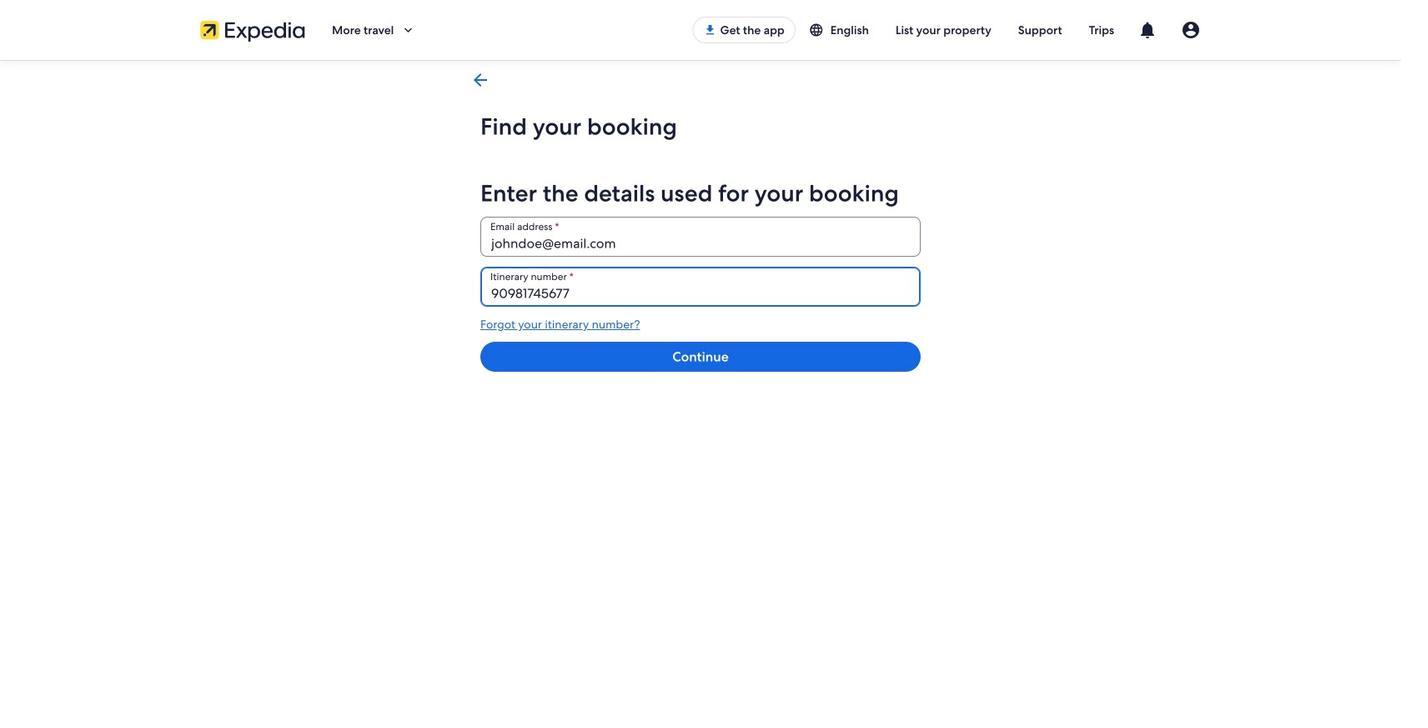 Task type: locate. For each thing, give the bounding box(es) containing it.
None text field
[[481, 267, 921, 307]]

None text field
[[481, 217, 921, 257]]

expedia logo image
[[200, 18, 305, 42]]

small image
[[809, 23, 824, 38]]

greg image
[[1181, 20, 1201, 40]]

download the app button image
[[704, 23, 717, 37]]



Task type: describe. For each thing, give the bounding box(es) containing it.
communication center icon image
[[1138, 20, 1158, 40]]

trailing image
[[401, 23, 416, 38]]

navigates to your trips page image
[[471, 70, 491, 90]]

trips navigation
[[461, 60, 941, 100]]



Task type: vqa. For each thing, say whether or not it's contained in the screenshot.
"small" Icon
yes



